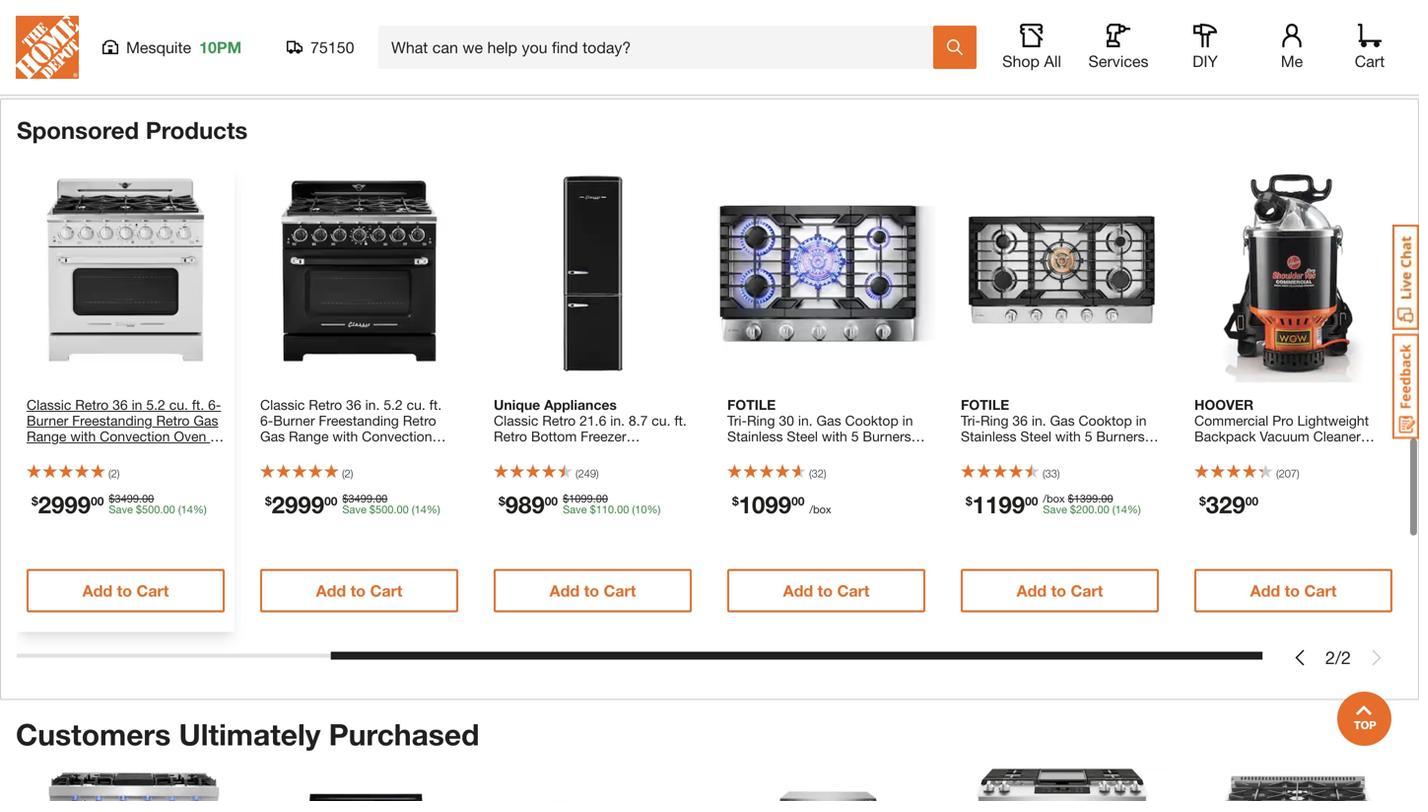 Task type: describe. For each thing, give the bounding box(es) containing it.
machine
[[1195, 444, 1247, 461]]

with inside the fotile tri-ring 36 in. gas cooktop in stainless steel with 5 burners including flame failure device
[[1056, 429, 1081, 445]]

freezer
[[581, 429, 626, 445]]

to for tri-ring 36 in. gas cooktop in stainless steel with 5 burners including flame failure device
[[1051, 582, 1067, 601]]

ft. for classic retro 36 in. 5.2 cu. ft. 6-burner freestanding retro gas range with convection oven in midnight black
[[429, 397, 442, 413]]

32
[[812, 467, 824, 480]]

( 249 )
[[576, 467, 599, 480]]

live chat image
[[1393, 225, 1419, 330]]

sponsored
[[17, 116, 139, 144]]

unique appliances classic retro 21.6 in. 8.7 cu. ft. retro bottom freezer refrigerator in midnight black, energy star
[[494, 397, 687, 476]]

cu. for classic retro 36 in 5.2 cu. ft. 6- burner freestanding retro gas range with convection oven in marshmallow white
[[169, 397, 188, 413]]

in inside unique appliances classic retro 21.6 in. 8.7 cu. ft. retro bottom freezer refrigerator in midnight black, energy star
[[570, 444, 581, 461]]

30
[[779, 413, 794, 429]]

in inside the fotile tri-ring 36 in. gas cooktop in stainless steel with 5 burners including flame failure device
[[1136, 413, 1147, 429]]

( down marshmallow
[[108, 467, 111, 480]]

hoover
[[1195, 397, 1254, 413]]

/
[[1336, 647, 1342, 669]]

207
[[1279, 467, 1297, 480]]

2999 for midnight
[[272, 491, 324, 519]]

$ 1199 00 /box $ 1399 . 00 save $ 200 . 00 ( 14 %)
[[966, 491, 1141, 519]]

1199
[[973, 491, 1025, 519]]

$ 1099 00 /box
[[732, 491, 832, 519]]

attachment
[[1281, 444, 1352, 461]]

1099 inside $ 989 00 $ 1099 . 00 save $ 110 . 00 ( 10 %)
[[569, 493, 593, 505]]

75150 button
[[287, 37, 355, 57]]

( inside $ 1199 00 /box $ 1399 . 00 save $ 200 . 00 ( 14 %)
[[1113, 503, 1115, 516]]

white
[[113, 444, 148, 461]]

products
[[146, 116, 248, 144]]

5 for 1099
[[851, 429, 859, 445]]

21.6
[[580, 413, 607, 429]]

75150
[[311, 38, 354, 57]]

in inside classic retro 36 in. 5.2 cu. ft. 6-burner freestanding retro gas range with convection oven in midnight black
[[297, 444, 307, 461]]

gas inside classic retro 36 in. 5.2 cu. ft. 6-burner freestanding retro gas range with convection oven in midnight black
[[260, 429, 285, 445]]

36 for in
[[112, 397, 128, 413]]

feedback link image
[[1393, 333, 1419, 440]]

( 2 ) for marshmallow
[[108, 467, 120, 480]]

entree 30 in. 4.5 cu. ft. professional style gas range with convection oven in stainless steel and gold image
[[489, 769, 706, 801]]

mesquite
[[126, 38, 191, 57]]

( 207 )
[[1277, 467, 1300, 480]]

pro
[[1273, 413, 1294, 429]]

/box for 1199
[[1043, 493, 1065, 505]]

33
[[1046, 467, 1058, 480]]

36 inside the fotile tri-ring 36 in. gas cooktop in stainless steel with 5 burners including flame failure device
[[1013, 413, 1028, 429]]

freestanding for in.
[[319, 413, 399, 429]]

500 for white
[[142, 503, 160, 516]]

$ inside $ 1099 00 /box
[[732, 495, 739, 508]]

) for hoover commercial pro lightweight backpack vacuum cleaner machine with attachment tool kit
[[1297, 467, 1300, 480]]

burners for 1099
[[863, 429, 911, 445]]

2 save from the left
[[342, 503, 367, 516]]

5 for 1199
[[1085, 429, 1093, 445]]

to for classic retro 21.6 in. 8.7 cu. ft. retro bottom freezer refrigerator in midnight black, energy star
[[584, 582, 599, 601]]

fotile tri-ring 36 in. gas cooktop in stainless steel with 5 burners including flame failure device
[[961, 397, 1149, 461]]

cart for commercial pro lightweight backpack vacuum cleaner machine with attachment tool kit image
[[1305, 582, 1337, 601]]

shop all button
[[1001, 24, 1064, 71]]

fotile for 1099
[[727, 397, 776, 413]]

gas inside fotile tri-ring 30 in. gas cooktop in stainless steel with 5 burners including flame failure device
[[817, 413, 841, 429]]

14 inside $ 1199 00 /box $ 1399 . 00 save $ 200 . 00 ( 14 %)
[[1115, 503, 1128, 516]]

30 in. 3.9 cu. ft. 4 burner off-grid freestanding propane gas range in stainless steel image
[[256, 769, 473, 801]]

) for unique appliances classic retro 21.6 in. 8.7 cu. ft. retro bottom freezer refrigerator in midnight black, energy star
[[596, 467, 599, 480]]

classic inside unique appliances classic retro 21.6 in. 8.7 cu. ft. retro bottom freezer refrigerator in midnight black, energy star
[[494, 413, 539, 429]]

lightweight
[[1298, 413, 1369, 429]]

What can we help you find today? search field
[[391, 27, 932, 68]]

me
[[1281, 52, 1303, 70]]

backpack
[[1195, 429, 1256, 445]]

5.2 for in.
[[384, 397, 403, 413]]

( down classic retro 36 in 5.2 cu. ft. 6- burner freestanding retro gas range with convection oven in marshmallow white link at the left of the page
[[178, 503, 181, 516]]

00 inside $ 329 00
[[1246, 495, 1259, 508]]

cart for tri-ring 36 in. gas cooktop in stainless steel with 5 burners including flame failure device image
[[1071, 582, 1103, 601]]

classic retro 36 in 5.2 cu. ft. 6-burner freestanding retro gas range with convection oven in marshmallow white image
[[17, 165, 235, 383]]

oven for classic retro 36 in. 5.2 cu. ft. 6-burner freestanding retro gas range with convection oven in midnight black
[[260, 444, 293, 461]]

500 for black
[[376, 503, 394, 516]]

classic retro 36 in. 5.2 cu. ft. 6-burner freestanding retro gas range with convection oven in midnight black image
[[250, 165, 468, 383]]

vacuum
[[1260, 429, 1310, 445]]

device for 1199
[[1107, 444, 1149, 461]]

2 down classic retro 36 in. 5.2 cu. ft. 6-burner freestanding retro gas range with convection oven in midnight black
[[345, 467, 351, 480]]

black,
[[643, 444, 681, 461]]

ft. for classic retro 36 in 5.2 cu. ft. 6- burner freestanding retro gas range with convection oven in marshmallow white
[[192, 397, 204, 413]]

) for fotile tri-ring 36 in. gas cooktop in stainless steel with 5 burners including flame failure device
[[1058, 467, 1060, 480]]

me button
[[1261, 24, 1324, 71]]

classic retro 36 in 5.2 cu. ft. 6- burner freestanding retro gas range with convection oven in marshmallow white
[[27, 397, 221, 461]]

unique
[[494, 397, 540, 413]]

in. inside unique appliances classic retro 21.6 in. 8.7 cu. ft. retro bottom freezer refrigerator in midnight black, energy star
[[610, 413, 625, 429]]

%) inside $ 1199 00 /box $ 1399 . 00 save $ 200 . 00 ( 14 %)
[[1128, 503, 1141, 516]]

hoover commercial pro lightweight backpack vacuum cleaner machine with attachment tool kit
[[1195, 397, 1381, 476]]

add to cart button for tri-ring 36 in. gas cooktop in stainless steel with 5 burners including flame failure device
[[961, 569, 1159, 613]]

burner for midnight
[[273, 413, 315, 429]]

10pm
[[199, 38, 242, 57]]

cu. for classic retro 36 in. 5.2 cu. ft. 6-burner freestanding retro gas range with convection oven in midnight black
[[407, 397, 426, 413]]

previous slide image
[[1292, 650, 1308, 666]]

1399
[[1074, 493, 1098, 505]]

customers ultimately purchased
[[16, 717, 480, 752]]

add to cart for hoover commercial pro lightweight backpack vacuum cleaner machine with attachment tool kit
[[1251, 582, 1337, 601]]

diy
[[1193, 52, 1218, 70]]

the home depot logo image
[[16, 16, 79, 79]]

( 32 )
[[809, 467, 827, 480]]

) for fotile tri-ring 30 in. gas cooktop in stainless steel with 5 burners including flame failure device
[[824, 467, 827, 480]]

customers
[[16, 717, 171, 752]]

ring for 1199
[[981, 413, 1009, 429]]

( up $ 1099 00 /box
[[809, 467, 812, 480]]

14 for classic retro 36 in 5.2 cu. ft. 6- burner freestanding retro gas range with convection oven in marshmallow white
[[181, 503, 193, 516]]

$ inside $ 329 00
[[1200, 495, 1206, 508]]

1 save from the left
[[109, 503, 133, 516]]

sponsored products
[[17, 116, 248, 144]]

cleaner
[[1314, 429, 1361, 445]]

kit
[[1195, 460, 1211, 476]]

classic retro 36 in 5.2 cu. ft. 6- burner freestanding retro gas range with convection oven in marshmallow white link
[[27, 397, 225, 461]]

shop all
[[1003, 52, 1062, 70]]

failure for 1099
[[829, 444, 870, 461]]

stainless for 1099
[[727, 429, 783, 445]]

10
[[635, 503, 647, 516]]

with inside hoover commercial pro lightweight backpack vacuum cleaner machine with attachment tool kit
[[1251, 444, 1277, 461]]

with inside classic retro 36 in. 5.2 cu. ft. 6-burner freestanding retro gas range with convection oven in midnight black
[[333, 429, 358, 445]]

purchased
[[329, 717, 480, 752]]

diy button
[[1174, 24, 1237, 71]]

classic retro 36 in. 5.2 cu. ft. 6-burner freestanding retro gas range with convection oven in midnight black link
[[260, 397, 458, 461]]

device for 1099
[[874, 444, 916, 461]]

range for midnight
[[289, 429, 329, 445]]

add to cart button for commercial pro lightweight backpack vacuum cleaner machine with attachment tool kit
[[1195, 569, 1393, 613]]

entree bundle 30 in. 4.5 cu.ft. pro-style liquid propane gas range convection oven and hood in stainless steel and gold image
[[722, 769, 938, 801]]

appliances
[[544, 397, 617, 413]]

8.7
[[629, 413, 648, 429]]

14 for classic retro 36 in. 5.2 cu. ft. 6-burner freestanding retro gas range with convection oven in midnight black
[[415, 503, 427, 516]]

star
[[553, 460, 587, 476]]

2 to from the left
[[351, 582, 366, 601]]

bottom
[[531, 429, 577, 445]]

services button
[[1087, 24, 1150, 71]]

pro-style 30 in. 4.2 cu. ft. natural gas range with sealed burners and convection oven in white oven door image
[[1187, 769, 1404, 801]]

burner for marshmallow
[[27, 413, 68, 429]]

fotile for 1199
[[961, 397, 1010, 413]]



Task type: locate. For each thing, give the bounding box(es) containing it.
0 horizontal spatial freestanding
[[72, 413, 152, 429]]

/box for 1099
[[810, 503, 832, 516]]

1 horizontal spatial 5.2
[[384, 397, 403, 413]]

cu. inside classic retro 36 in 5.2 cu. ft. 6- burner freestanding retro gas range with convection oven in marshmallow white
[[169, 397, 188, 413]]

burner inside classic retro 36 in 5.2 cu. ft. 6- burner freestanding retro gas range with convection oven in marshmallow white
[[27, 413, 68, 429]]

in. inside fotile tri-ring 30 in. gas cooktop in stainless steel with 5 burners including flame failure device
[[798, 413, 813, 429]]

1 ring from the left
[[747, 413, 775, 429]]

flame up the 32
[[788, 444, 825, 461]]

0 horizontal spatial tri-
[[727, 413, 747, 429]]

0 horizontal spatial ring
[[747, 413, 775, 429]]

tri-ring 30 in. gas cooktop in stainless steel with 5 burners including flame failure device image
[[718, 165, 935, 383]]

( 2 )
[[108, 467, 120, 480], [342, 467, 353, 480]]

6 to from the left
[[1285, 582, 1300, 601]]

2 steel from the left
[[1021, 429, 1052, 445]]

$ 2999 00 $ 3499 . 00 save $ 500 . 00 ( 14 %) for midnight
[[265, 491, 440, 519]]

%) inside $ 989 00 $ 1099 . 00 save $ 110 . 00 ( 10 %)
[[647, 503, 661, 516]]

4 save from the left
[[1043, 503, 1067, 516]]

6- for classic retro 36 in 5.2 cu. ft. 6- burner freestanding retro gas range with convection oven in marshmallow white
[[208, 397, 221, 413]]

329
[[1206, 491, 1246, 519]]

14
[[181, 503, 193, 516], [415, 503, 427, 516], [1115, 503, 1128, 516]]

2 14 from the left
[[415, 503, 427, 516]]

1 horizontal spatial 14
[[415, 503, 427, 516]]

failure inside the fotile tri-ring 36 in. gas cooktop in stainless steel with 5 burners including flame failure device
[[1063, 444, 1103, 461]]

fotile
[[727, 397, 776, 413], [961, 397, 1010, 413]]

failure inside fotile tri-ring 30 in. gas cooktop in stainless steel with 5 burners including flame failure device
[[829, 444, 870, 461]]

including inside the fotile tri-ring 36 in. gas cooktop in stainless steel with 5 burners including flame failure device
[[961, 444, 1017, 461]]

freestanding up black
[[319, 413, 399, 429]]

add for hoover commercial pro lightweight backpack vacuum cleaner machine with attachment tool kit
[[1251, 582, 1281, 601]]

2 add to cart from the left
[[316, 582, 403, 601]]

1 burner from the left
[[27, 413, 68, 429]]

cart for classic retro 36 in 5.2 cu. ft. 6-burner freestanding retro gas range with convection oven in marshmallow white image at the top
[[136, 582, 169, 601]]

ring left 30
[[747, 413, 775, 429]]

tri- inside the fotile tri-ring 36 in. gas cooktop in stainless steel with 5 burners including flame failure device
[[961, 413, 981, 429]]

5 inside fotile tri-ring 30 in. gas cooktop in stainless steel with 5 burners including flame failure device
[[851, 429, 859, 445]]

tri- for 1199
[[961, 413, 981, 429]]

1 14 from the left
[[181, 503, 193, 516]]

convection for white
[[100, 429, 170, 445]]

add for fotile tri-ring 30 in. gas cooktop in stainless steel with 5 burners including flame failure device
[[783, 582, 813, 601]]

to for tri-ring 30 in. gas cooktop in stainless steel with 5 burners including flame failure device
[[818, 582, 833, 601]]

/box inside $ 1099 00 /box
[[810, 503, 832, 516]]

flame inside the fotile tri-ring 36 in. gas cooktop in stainless steel with 5 burners including flame failure device
[[1021, 444, 1059, 461]]

1 horizontal spatial burners
[[1097, 429, 1145, 445]]

4 ) from the left
[[824, 467, 827, 480]]

0 horizontal spatial 6-
[[208, 397, 221, 413]]

1 500 from the left
[[142, 503, 160, 516]]

0 horizontal spatial $ 2999 00 $ 3499 . 00 save $ 500 . 00 ( 14 %)
[[32, 491, 207, 519]]

flame up ( 33 )
[[1021, 444, 1059, 461]]

5 add to cart button from the left
[[961, 569, 1159, 613]]

2 add to cart button from the left
[[260, 569, 458, 613]]

midnight inside classic retro 36 in. 5.2 cu. ft. 6-burner freestanding retro gas range with convection oven in midnight black
[[311, 444, 365, 461]]

1 horizontal spatial 500
[[376, 503, 394, 516]]

3499
[[115, 493, 139, 505], [348, 493, 373, 505]]

flame for 1199
[[1021, 444, 1059, 461]]

%)
[[193, 503, 207, 516], [427, 503, 440, 516], [647, 503, 661, 516], [1128, 503, 1141, 516]]

2 horizontal spatial 36
[[1013, 413, 1028, 429]]

500 down white
[[142, 503, 160, 516]]

1 tri- from the left
[[727, 413, 747, 429]]

5 ) from the left
[[1058, 467, 1060, 480]]

1 add from the left
[[82, 582, 113, 601]]

4 to from the left
[[818, 582, 833, 601]]

cu. inside classic retro 36 in. 5.2 cu. ft. 6-burner freestanding retro gas range with convection oven in midnight black
[[407, 397, 426, 413]]

0 horizontal spatial 2999
[[38, 491, 91, 519]]

in. up black
[[365, 397, 380, 413]]

2 horizontal spatial classic
[[494, 413, 539, 429]]

1 horizontal spatial fotile
[[961, 397, 1010, 413]]

to for commercial pro lightweight backpack vacuum cleaner machine with attachment tool kit
[[1285, 582, 1300, 601]]

0 horizontal spatial device
[[874, 444, 916, 461]]

0 horizontal spatial burner
[[27, 413, 68, 429]]

2 500 from the left
[[376, 503, 394, 516]]

burner
[[27, 413, 68, 429], [273, 413, 315, 429]]

) right star
[[596, 467, 599, 480]]

1 midnight from the left
[[311, 444, 365, 461]]

1 horizontal spatial $ 2999 00 $ 3499 . 00 save $ 500 . 00 ( 14 %)
[[265, 491, 440, 519]]

1 stainless from the left
[[727, 429, 783, 445]]

( right 110
[[632, 503, 635, 516]]

1 add to cart button from the left
[[27, 569, 225, 613]]

marshmallow
[[27, 444, 109, 461]]

ft. inside unique appliances classic retro 21.6 in. 8.7 cu. ft. retro bottom freezer refrigerator in midnight black, energy star
[[675, 413, 687, 429]]

device inside fotile tri-ring 30 in. gas cooktop in stainless steel with 5 burners including flame failure device
[[874, 444, 916, 461]]

1 horizontal spatial tri-
[[961, 413, 981, 429]]

add for fotile tri-ring 36 in. gas cooktop in stainless steel with 5 burners including flame failure device
[[1017, 582, 1047, 601]]

1 freestanding from the left
[[72, 413, 152, 429]]

to
[[117, 582, 132, 601], [351, 582, 366, 601], [584, 582, 599, 601], [818, 582, 833, 601], [1051, 582, 1067, 601], [1285, 582, 1300, 601]]

6- inside classic retro 36 in 5.2 cu. ft. 6- burner freestanding retro gas range with convection oven in marshmallow white
[[208, 397, 221, 413]]

2 midnight from the left
[[585, 444, 639, 461]]

including for 1199
[[961, 444, 1017, 461]]

cart for classic retro 21.6 in. 8.7 cu. ft. retro bottom freezer refrigerator in midnight black, energy star image
[[604, 582, 636, 601]]

in. inside classic retro 36 in. 5.2 cu. ft. 6-burner freestanding retro gas range with convection oven in midnight black
[[365, 397, 380, 413]]

0 horizontal spatial convection
[[100, 429, 170, 445]]

stainless inside fotile tri-ring 30 in. gas cooktop in stainless steel with 5 burners including flame failure device
[[727, 429, 783, 445]]

1 ( 2 ) from the left
[[108, 467, 120, 480]]

failure for 1199
[[1063, 444, 1103, 461]]

3 add to cart from the left
[[550, 582, 636, 601]]

1 $ 2999 00 $ 3499 . 00 save $ 500 . 00 ( 14 %) from the left
[[32, 491, 207, 519]]

1 horizontal spatial oven
[[260, 444, 293, 461]]

(
[[108, 467, 111, 480], [342, 467, 345, 480], [576, 467, 578, 480], [809, 467, 812, 480], [1043, 467, 1046, 480], [1277, 467, 1279, 480], [178, 503, 181, 516], [412, 503, 415, 516], [632, 503, 635, 516], [1113, 503, 1115, 516]]

ft.
[[192, 397, 204, 413], [429, 397, 442, 413], [675, 413, 687, 429]]

1 horizontal spatial midnight
[[585, 444, 639, 461]]

oven for classic retro 36 in 5.2 cu. ft. 6- burner freestanding retro gas range with convection oven in marshmallow white
[[174, 429, 206, 445]]

) down white
[[117, 467, 120, 480]]

$
[[109, 493, 115, 505], [342, 493, 348, 505], [563, 493, 569, 505], [1068, 493, 1074, 505], [32, 495, 38, 508], [265, 495, 272, 508], [499, 495, 505, 508], [732, 495, 739, 508], [966, 495, 973, 508], [1200, 495, 1206, 508], [136, 503, 142, 516], [370, 503, 376, 516], [590, 503, 596, 516], [1070, 503, 1076, 516]]

3 add from the left
[[550, 582, 580, 601]]

with up "( 32 )"
[[822, 429, 848, 445]]

range left white
[[27, 429, 66, 445]]

range left black
[[289, 429, 329, 445]]

cart
[[1355, 52, 1385, 70], [136, 582, 169, 601], [370, 582, 403, 601], [604, 582, 636, 601], [837, 582, 870, 601], [1071, 582, 1103, 601], [1305, 582, 1337, 601]]

cooktop
[[845, 413, 899, 429], [1079, 413, 1132, 429]]

add
[[82, 582, 113, 601], [316, 582, 346, 601], [550, 582, 580, 601], [783, 582, 813, 601], [1017, 582, 1047, 601], [1251, 582, 1281, 601]]

( up $ 1199 00 /box $ 1399 . 00 save $ 200 . 00 ( 14 %)
[[1043, 467, 1046, 480]]

( down classic retro 36 in. 5.2 cu. ft. 6-burner freestanding retro gas range with convection oven in midnight black
[[342, 467, 345, 480]]

)
[[117, 467, 120, 480], [351, 467, 353, 480], [596, 467, 599, 480], [824, 467, 827, 480], [1058, 467, 1060, 480], [1297, 467, 1300, 480]]

3 %) from the left
[[647, 503, 661, 516]]

flame inside fotile tri-ring 30 in. gas cooktop in stainless steel with 5 burners including flame failure device
[[788, 444, 825, 461]]

including inside fotile tri-ring 30 in. gas cooktop in stainless steel with 5 burners including flame failure device
[[727, 444, 784, 461]]

in
[[132, 397, 142, 413], [903, 413, 913, 429], [1136, 413, 1147, 429], [210, 429, 221, 445], [297, 444, 307, 461], [570, 444, 581, 461]]

989
[[505, 491, 545, 519]]

1 including from the left
[[727, 444, 784, 461]]

0 horizontal spatial midnight
[[311, 444, 365, 461]]

1 horizontal spatial flame
[[1021, 444, 1059, 461]]

save left 110
[[563, 503, 587, 516]]

$ 329 00
[[1200, 491, 1259, 519]]

) up $ 1199 00 /box $ 1399 . 00 save $ 200 . 00 ( 14 %)
[[1058, 467, 1060, 480]]

stainless
[[727, 429, 783, 445], [961, 429, 1017, 445]]

0 horizontal spatial flame
[[788, 444, 825, 461]]

3 save from the left
[[563, 503, 587, 516]]

0 horizontal spatial including
[[727, 444, 784, 461]]

2 range from the left
[[289, 429, 329, 445]]

including down 30
[[727, 444, 784, 461]]

500
[[142, 503, 160, 516], [376, 503, 394, 516]]

steel up 33
[[1021, 429, 1052, 445]]

2 right previous slide icon
[[1326, 647, 1336, 669]]

1 cooktop from the left
[[845, 413, 899, 429]]

energy
[[494, 460, 550, 476]]

with left black
[[333, 429, 358, 445]]

3 to from the left
[[584, 582, 599, 601]]

flame
[[788, 444, 825, 461], [1021, 444, 1059, 461]]

1 horizontal spatial ( 2 )
[[342, 467, 353, 480]]

0 horizontal spatial 5
[[851, 429, 859, 445]]

classic retro 21.6 in. 8.7 cu. ft. retro bottom freezer refrigerator in midnight black, energy star image
[[484, 165, 702, 383]]

5.2 inside classic retro 36 in. 5.2 cu. ft. 6-burner freestanding retro gas range with convection oven in midnight black
[[384, 397, 403, 413]]

fotile tri-ring 30 in. gas cooktop in stainless steel with 5 burners including flame failure device
[[727, 397, 916, 461]]

ring up 1199
[[981, 413, 1009, 429]]

cooktop inside fotile tri-ring 30 in. gas cooktop in stainless steel with 5 burners including flame failure device
[[845, 413, 899, 429]]

4 add from the left
[[783, 582, 813, 601]]

5.2
[[146, 397, 165, 413], [384, 397, 403, 413]]

0 horizontal spatial cooktop
[[845, 413, 899, 429]]

tri-ring 36 in. gas cooktop in stainless steel with 5 burners including flame failure device image
[[951, 165, 1169, 383]]

services
[[1089, 52, 1149, 70]]

) down attachment
[[1297, 467, 1300, 480]]

( down the classic retro 36 in. 5.2 cu. ft. 6-burner freestanding retro gas range with convection oven in midnight black link
[[412, 503, 415, 516]]

1 device from the left
[[874, 444, 916, 461]]

0 horizontal spatial /box
[[810, 503, 832, 516]]

steel up "( 32 )"
[[787, 429, 818, 445]]

2 burners from the left
[[1097, 429, 1145, 445]]

device inside the fotile tri-ring 36 in. gas cooktop in stainless steel with 5 burners including flame failure device
[[1107, 444, 1149, 461]]

ultimately
[[179, 717, 321, 752]]

1 to from the left
[[117, 582, 132, 601]]

0 horizontal spatial cu.
[[169, 397, 188, 413]]

tool
[[1356, 444, 1381, 461]]

1 horizontal spatial 36
[[346, 397, 361, 413]]

2 add from the left
[[316, 582, 346, 601]]

freestanding for in
[[72, 413, 152, 429]]

including
[[727, 444, 784, 461], [961, 444, 1017, 461]]

36 inside classic retro 36 in. 5.2 cu. ft. 6-burner freestanding retro gas range with convection oven in midnight black
[[346, 397, 361, 413]]

4 %) from the left
[[1128, 503, 1141, 516]]

6-
[[208, 397, 221, 413], [260, 413, 273, 429]]

cooktop up 1399 on the bottom right
[[1079, 413, 1132, 429]]

classic retro 36 in. 5.2 cu. ft. 6-burner freestanding retro gas range with convection oven in midnight black
[[260, 397, 442, 461]]

save
[[109, 503, 133, 516], [342, 503, 367, 516], [563, 503, 587, 516], [1043, 503, 1067, 516]]

1 horizontal spatial ring
[[981, 413, 1009, 429]]

5 right 30
[[851, 429, 859, 445]]

2 including from the left
[[961, 444, 1017, 461]]

midnight left black
[[311, 444, 365, 461]]

5 to from the left
[[1051, 582, 1067, 601]]

( 33 )
[[1043, 467, 1060, 480]]

0 horizontal spatial oven
[[174, 429, 206, 445]]

shop
[[1003, 52, 1040, 70]]

6 add to cart from the left
[[1251, 582, 1337, 601]]

midnight up ( 249 )
[[585, 444, 639, 461]]

1 horizontal spatial 2999
[[272, 491, 324, 519]]

1 horizontal spatial 5
[[1085, 429, 1093, 445]]

1 5 from the left
[[851, 429, 859, 445]]

1 horizontal spatial 3499
[[348, 493, 373, 505]]

steel for 1199
[[1021, 429, 1052, 445]]

0 horizontal spatial steel
[[787, 429, 818, 445]]

save left 200
[[1043, 503, 1067, 516]]

midnight
[[311, 444, 365, 461], [585, 444, 639, 461]]

3 add to cart button from the left
[[494, 569, 692, 613]]

tri- inside fotile tri-ring 30 in. gas cooktop in stainless steel with 5 burners including flame failure device
[[727, 413, 747, 429]]

failure up 1399 on the bottom right
[[1063, 444, 1103, 461]]

in inside fotile tri-ring 30 in. gas cooktop in stainless steel with 5 burners including flame failure device
[[903, 413, 913, 429]]

1 convection from the left
[[100, 429, 170, 445]]

( 2 ) for midnight
[[342, 467, 353, 480]]

2 2999 from the left
[[272, 491, 324, 519]]

freestanding inside classic retro 36 in. 5.2 cu. ft. 6-burner freestanding retro gas range with convection oven in midnight black
[[319, 413, 399, 429]]

in.
[[365, 397, 380, 413], [610, 413, 625, 429], [798, 413, 813, 429], [1032, 413, 1046, 429]]

1 5.2 from the left
[[146, 397, 165, 413]]

2 flame from the left
[[1021, 444, 1059, 461]]

classic inside classic retro 36 in. 5.2 cu. ft. 6-burner freestanding retro gas range with convection oven in midnight black
[[260, 397, 305, 413]]

cart for tri-ring 30 in. gas cooktop in stainless steel with 5 burners including flame failure device image
[[837, 582, 870, 601]]

with
[[70, 429, 96, 445], [333, 429, 358, 445], [822, 429, 848, 445], [1056, 429, 1081, 445], [1251, 444, 1277, 461]]

$ 2999 00 $ 3499 . 00 save $ 500 . 00 ( 14 %) for marshmallow
[[32, 491, 207, 519]]

5.2 up black
[[384, 397, 403, 413]]

2 down white
[[111, 467, 117, 480]]

1 horizontal spatial steel
[[1021, 429, 1052, 445]]

oven
[[174, 429, 206, 445], [260, 444, 293, 461]]

1099 down ( 249 )
[[569, 493, 593, 505]]

00 inside $ 1099 00 /box
[[792, 495, 805, 508]]

3 ) from the left
[[596, 467, 599, 480]]

save inside $ 989 00 $ 1099 . 00 save $ 110 . 00 ( 10 %)
[[563, 503, 587, 516]]

1 3499 from the left
[[115, 493, 139, 505]]

convection inside classic retro 36 in 5.2 cu. ft. 6- burner freestanding retro gas range with convection oven in marshmallow white
[[100, 429, 170, 445]]

( 2 ) down white
[[108, 467, 120, 480]]

1 horizontal spatial failure
[[1063, 444, 1103, 461]]

2 left this is the last slide icon
[[1342, 647, 1351, 669]]

36 for in.
[[346, 397, 361, 413]]

oven inside classic retro 36 in. 5.2 cu. ft. 6-burner freestanding retro gas range with convection oven in midnight black
[[260, 444, 293, 461]]

1 horizontal spatial 1099
[[739, 491, 792, 519]]

1 flame from the left
[[788, 444, 825, 461]]

in. left 8.7
[[610, 413, 625, 429]]

( 2 ) down classic retro 36 in. 5.2 cu. ft. 6-burner freestanding retro gas range with convection oven in midnight black
[[342, 467, 353, 480]]

0 horizontal spatial ft.
[[192, 397, 204, 413]]

5
[[851, 429, 859, 445], [1085, 429, 1093, 445]]

1 fotile from the left
[[727, 397, 776, 413]]

gas inside the fotile tri-ring 36 in. gas cooktop in stainless steel with 5 burners including flame failure device
[[1050, 413, 1075, 429]]

cart for classic retro 36 in. 5.2 cu. ft. 6-burner freestanding retro gas range with convection oven in midnight black image
[[370, 582, 403, 601]]

0 horizontal spatial 5.2
[[146, 397, 165, 413]]

refrigerator
[[494, 444, 567, 461]]

steel inside fotile tri-ring 30 in. gas cooktop in stainless steel with 5 burners including flame failure device
[[787, 429, 818, 445]]

( inside $ 989 00 $ 1099 . 00 save $ 110 . 00 ( 10 %)
[[632, 503, 635, 516]]

in. up 33
[[1032, 413, 1046, 429]]

freestanding inside classic retro 36 in 5.2 cu. ft. 6- burner freestanding retro gas range with convection oven in marshmallow white
[[72, 413, 152, 429]]

freestanding
[[72, 413, 152, 429], [319, 413, 399, 429]]

gas
[[194, 413, 218, 429], [817, 413, 841, 429], [1050, 413, 1075, 429], [260, 429, 285, 445]]

1 steel from the left
[[787, 429, 818, 445]]

2 / 2
[[1326, 647, 1351, 669]]

6- for classic retro 36 in. 5.2 cu. ft. 6-burner freestanding retro gas range with convection oven in midnight black
[[260, 413, 273, 429]]

2 5 from the left
[[1085, 429, 1093, 445]]

2 tri- from the left
[[961, 413, 981, 429]]

3499 for black
[[348, 493, 373, 505]]

2 $ 2999 00 $ 3499 . 00 save $ 500 . 00 ( 14 %) from the left
[[265, 491, 440, 519]]

30 in. 5.3 cu. ft. slide-in gas range in stainless steel with griddle image
[[954, 769, 1171, 801]]

0 horizontal spatial fotile
[[727, 397, 776, 413]]

36 inside classic retro 36 in 5.2 cu. ft. 6- burner freestanding retro gas range with convection oven in marshmallow white
[[112, 397, 128, 413]]

oven inside classic retro 36 in 5.2 cu. ft. 6- burner freestanding retro gas range with convection oven in marshmallow white
[[174, 429, 206, 445]]

cu.
[[169, 397, 188, 413], [407, 397, 426, 413], [652, 413, 671, 429]]

2 freestanding from the left
[[319, 413, 399, 429]]

fotile inside the fotile tri-ring 36 in. gas cooktop in stainless steel with 5 burners including flame failure device
[[961, 397, 1010, 413]]

2999 down marshmallow
[[38, 491, 91, 519]]

add for unique appliances classic retro 21.6 in. 8.7 cu. ft. retro bottom freezer refrigerator in midnight black, energy star
[[550, 582, 580, 601]]

0 horizontal spatial 500
[[142, 503, 160, 516]]

with up ( 207 )
[[1251, 444, 1277, 461]]

/box inside $ 1199 00 /box $ 1399 . 00 save $ 200 . 00 ( 14 %)
[[1043, 493, 1065, 505]]

convection for black
[[362, 429, 432, 445]]

2 ) from the left
[[351, 467, 353, 480]]

1 horizontal spatial freestanding
[[319, 413, 399, 429]]

classic for classic retro 36 in 5.2 cu. ft. 6- burner freestanding retro gas range with convection oven in marshmallow white
[[27, 397, 71, 413]]

with inside fotile tri-ring 30 in. gas cooktop in stainless steel with 5 burners including flame failure device
[[822, 429, 848, 445]]

1 horizontal spatial device
[[1107, 444, 1149, 461]]

stainless up 1199
[[961, 429, 1017, 445]]

1 horizontal spatial stainless
[[961, 429, 1017, 445]]

0 horizontal spatial burners
[[863, 429, 911, 445]]

2999 for marshmallow
[[38, 491, 91, 519]]

gas inside classic retro 36 in 5.2 cu. ft. 6- burner freestanding retro gas range with convection oven in marshmallow white
[[194, 413, 218, 429]]

range for marshmallow
[[27, 429, 66, 445]]

0 horizontal spatial 3499
[[115, 493, 139, 505]]

1 burners from the left
[[863, 429, 911, 445]]

steel inside the fotile tri-ring 36 in. gas cooktop in stainless steel with 5 burners including flame failure device
[[1021, 429, 1052, 445]]

stainless up $ 1099 00 /box
[[727, 429, 783, 445]]

add to cart for fotile tri-ring 36 in. gas cooktop in stainless steel with 5 burners including flame failure device
[[1017, 582, 1103, 601]]

00
[[142, 493, 154, 505], [376, 493, 388, 505], [596, 493, 608, 505], [1101, 493, 1113, 505], [91, 495, 104, 508], [324, 495, 338, 508], [545, 495, 558, 508], [792, 495, 805, 508], [1025, 495, 1038, 508], [1246, 495, 1259, 508], [163, 503, 175, 516], [397, 503, 409, 516], [617, 503, 629, 516], [1098, 503, 1110, 516]]

( up $ 989 00 $ 1099 . 00 save $ 110 . 00 ( 10 %)
[[576, 467, 578, 480]]

cooktop right 30
[[845, 413, 899, 429]]

3499 down white
[[115, 493, 139, 505]]

$ 2999 00 $ 3499 . 00 save $ 500 . 00 ( 14 %) down white
[[32, 491, 207, 519]]

tri-
[[727, 413, 747, 429], [961, 413, 981, 429]]

2 cooktop from the left
[[1079, 413, 1132, 429]]

failure up $ 1099 00 /box
[[829, 444, 870, 461]]

( right 200
[[1113, 503, 1115, 516]]

$ 989 00 $ 1099 . 00 save $ 110 . 00 ( 10 %)
[[499, 491, 661, 519]]

device
[[874, 444, 916, 461], [1107, 444, 1149, 461]]

0 horizontal spatial stainless
[[727, 429, 783, 445]]

0 horizontal spatial 14
[[181, 503, 193, 516]]

1 horizontal spatial classic
[[260, 397, 305, 413]]

/box down the 32
[[810, 503, 832, 516]]

( down vacuum
[[1277, 467, 1279, 480]]

0 horizontal spatial failure
[[829, 444, 870, 461]]

5 up 1399 on the bottom right
[[1085, 429, 1093, 445]]

this is the last slide image
[[1369, 650, 1385, 666]]

2 horizontal spatial cu.
[[652, 413, 671, 429]]

midnight inside unique appliances classic retro 21.6 in. 8.7 cu. ft. retro bottom freezer refrigerator in midnight black, energy star
[[585, 444, 639, 461]]

1 horizontal spatial cu.
[[407, 397, 426, 413]]

burners inside the fotile tri-ring 36 in. gas cooktop in stainless steel with 5 burners including flame failure device
[[1097, 429, 1145, 445]]

with left white
[[70, 429, 96, 445]]

2 device from the left
[[1107, 444, 1149, 461]]

classic inside classic retro 36 in 5.2 cu. ft. 6- burner freestanding retro gas range with convection oven in marshmallow white
[[27, 397, 71, 413]]

1 horizontal spatial range
[[289, 429, 329, 445]]

1 horizontal spatial convection
[[362, 429, 432, 445]]

1 horizontal spatial cooktop
[[1079, 413, 1132, 429]]

1 horizontal spatial 6-
[[260, 413, 273, 429]]

2 fotile from the left
[[961, 397, 1010, 413]]

1 horizontal spatial ft.
[[429, 397, 442, 413]]

2 3499 from the left
[[348, 493, 373, 505]]

2 stainless from the left
[[961, 429, 1017, 445]]

1 ) from the left
[[117, 467, 120, 480]]

cooktop for 1199
[[1079, 413, 1132, 429]]

tri- up 1199
[[961, 413, 981, 429]]

5 add from the left
[[1017, 582, 1047, 601]]

tri- left 30
[[727, 413, 747, 429]]

0 horizontal spatial ( 2 )
[[108, 467, 120, 480]]

6 add to cart button from the left
[[1195, 569, 1393, 613]]

cooktop for 1099
[[845, 413, 899, 429]]

ring inside fotile tri-ring 30 in. gas cooktop in stainless steel with 5 burners including flame failure device
[[747, 413, 775, 429]]

burner inside classic retro 36 in. 5.2 cu. ft. 6-burner freestanding retro gas range with convection oven in midnight black
[[273, 413, 315, 429]]

0 horizontal spatial 1099
[[569, 493, 593, 505]]

add to cart for unique appliances classic retro 21.6 in. 8.7 cu. ft. retro bottom freezer refrigerator in midnight black, energy star
[[550, 582, 636, 601]]

5.2 up white
[[146, 397, 165, 413]]

tri- for 1099
[[727, 413, 747, 429]]

4 add to cart from the left
[[783, 582, 870, 601]]

1 horizontal spatial burner
[[273, 413, 315, 429]]

$ 2999 00 $ 3499 . 00 save $ 500 . 00 ( 14 %) down black
[[265, 491, 440, 519]]

ring inside the fotile tri-ring 36 in. gas cooktop in stainless steel with 5 burners including flame failure device
[[981, 413, 1009, 429]]

add to cart button for classic retro 21.6 in. 8.7 cu. ft. retro bottom freezer refrigerator in midnight black, energy star
[[494, 569, 692, 613]]

cart link
[[1348, 24, 1392, 71]]

2 %) from the left
[[427, 503, 440, 516]]

2 ( 2 ) from the left
[[342, 467, 353, 480]]

in. inside the fotile tri-ring 36 in. gas cooktop in stainless steel with 5 burners including flame failure device
[[1032, 413, 1046, 429]]

commercial pro lightweight backpack vacuum cleaner machine with attachment tool kit image
[[1185, 165, 1403, 383]]

2 5.2 from the left
[[384, 397, 403, 413]]

with up 33
[[1056, 429, 1081, 445]]

6- inside classic retro 36 in. 5.2 cu. ft. 6-burner freestanding retro gas range with convection oven in midnight black
[[260, 413, 273, 429]]

2 failure from the left
[[1063, 444, 1103, 461]]

range inside classic retro 36 in. 5.2 cu. ft. 6-burner freestanding retro gas range with convection oven in midnight black
[[289, 429, 329, 445]]

5.2 for in
[[146, 397, 165, 413]]

mesquite 10pm
[[126, 38, 242, 57]]

5 add to cart from the left
[[1017, 582, 1103, 601]]

classic for classic retro 36 in. 5.2 cu. ft. 6-burner freestanding retro gas range with convection oven in midnight black
[[260, 397, 305, 413]]

500 down black
[[376, 503, 394, 516]]

save down white
[[109, 503, 133, 516]]

including for 1099
[[727, 444, 784, 461]]

all
[[1044, 52, 1062, 70]]

ring
[[747, 413, 775, 429], [981, 413, 1009, 429]]

convection
[[100, 429, 170, 445], [362, 429, 432, 445]]

2 horizontal spatial 14
[[1115, 503, 1128, 516]]

with inside classic retro 36 in 5.2 cu. ft. 6- burner freestanding retro gas range with convection oven in marshmallow white
[[70, 429, 96, 445]]

steel
[[787, 429, 818, 445], [1021, 429, 1052, 445]]

save down classic retro 36 in. 5.2 cu. ft. 6-burner freestanding retro gas range with convection oven in midnight black
[[342, 503, 367, 516]]

5 inside the fotile tri-ring 36 in. gas cooktop in stainless steel with 5 burners including flame failure device
[[1085, 429, 1093, 445]]

4 add to cart button from the left
[[727, 569, 926, 613]]

.
[[139, 493, 142, 505], [373, 493, 376, 505], [593, 493, 596, 505], [1098, 493, 1101, 505], [160, 503, 163, 516], [394, 503, 397, 516], [614, 503, 617, 516], [1095, 503, 1098, 516]]

1 horizontal spatial including
[[961, 444, 1017, 461]]

/box down 33
[[1043, 493, 1065, 505]]

110
[[596, 503, 614, 516]]

30 in. 4.55 cu. ft. commercial-style gas range with convection oven in stainless steel with storage drawer image
[[24, 769, 241, 801]]

ft. inside classic retro 36 in 5.2 cu. ft. 6- burner freestanding retro gas range with convection oven in marshmallow white
[[192, 397, 204, 413]]

1 %) from the left
[[193, 503, 207, 516]]

save inside $ 1199 00 /box $ 1399 . 00 save $ 200 . 00 ( 14 %)
[[1043, 503, 1067, 516]]

stainless for 1199
[[961, 429, 1017, 445]]

2999 down classic retro 36 in. 5.2 cu. ft. 6-burner freestanding retro gas range with convection oven in midnight black
[[272, 491, 324, 519]]

) down classic retro 36 in. 5.2 cu. ft. 6-burner freestanding retro gas range with convection oven in midnight black
[[351, 467, 353, 480]]

2 convection from the left
[[362, 429, 432, 445]]

ring for 1099
[[747, 413, 775, 429]]

steel for 1099
[[787, 429, 818, 445]]

1 horizontal spatial /box
[[1043, 493, 1065, 505]]

stainless inside the fotile tri-ring 36 in. gas cooktop in stainless steel with 5 burners including flame failure device
[[961, 429, 1017, 445]]

black
[[369, 444, 403, 461]]

ft. inside classic retro 36 in. 5.2 cu. ft. 6-burner freestanding retro gas range with convection oven in midnight black
[[429, 397, 442, 413]]

add to cart button for tri-ring 30 in. gas cooktop in stainless steel with 5 burners including flame failure device
[[727, 569, 926, 613]]

cu. inside unique appliances classic retro 21.6 in. 8.7 cu. ft. retro bottom freezer refrigerator in midnight black, energy star
[[652, 413, 671, 429]]

burners
[[863, 429, 911, 445], [1097, 429, 1145, 445]]

1099
[[739, 491, 792, 519], [569, 493, 593, 505]]

200
[[1076, 503, 1095, 516]]

add to cart for fotile tri-ring 30 in. gas cooktop in stainless steel with 5 burners including flame failure device
[[783, 582, 870, 601]]

0 horizontal spatial 36
[[112, 397, 128, 413]]

2 burner from the left
[[273, 413, 315, 429]]

) down fotile tri-ring 30 in. gas cooktop in stainless steel with 5 burners including flame failure device
[[824, 467, 827, 480]]

freestanding up white
[[72, 413, 152, 429]]

fotile inside fotile tri-ring 30 in. gas cooktop in stainless steel with 5 burners including flame failure device
[[727, 397, 776, 413]]

including up 1199
[[961, 444, 1017, 461]]

2 ring from the left
[[981, 413, 1009, 429]]

burners for 1199
[[1097, 429, 1145, 445]]

cooktop inside the fotile tri-ring 36 in. gas cooktop in stainless steel with 5 burners including flame failure device
[[1079, 413, 1132, 429]]

3 14 from the left
[[1115, 503, 1128, 516]]

commercial
[[1195, 413, 1269, 429]]

burners inside fotile tri-ring 30 in. gas cooktop in stainless steel with 5 burners including flame failure device
[[863, 429, 911, 445]]

6 ) from the left
[[1297, 467, 1300, 480]]

flame for 1099
[[788, 444, 825, 461]]

2
[[111, 467, 117, 480], [345, 467, 351, 480], [1326, 647, 1336, 669], [1342, 647, 1351, 669]]

5.2 inside classic retro 36 in 5.2 cu. ft. 6- burner freestanding retro gas range with convection oven in marshmallow white
[[146, 397, 165, 413]]

range inside classic retro 36 in 5.2 cu. ft. 6- burner freestanding retro gas range with convection oven in marshmallow white
[[27, 429, 66, 445]]

249
[[578, 467, 596, 480]]

1099 down 30
[[739, 491, 792, 519]]

1 range from the left
[[27, 429, 66, 445]]

3499 for white
[[115, 493, 139, 505]]

3499 down black
[[348, 493, 373, 505]]

0 horizontal spatial classic
[[27, 397, 71, 413]]

1 add to cart from the left
[[82, 582, 169, 601]]

6 add from the left
[[1251, 582, 1281, 601]]

0 horizontal spatial range
[[27, 429, 66, 445]]

1 failure from the left
[[829, 444, 870, 461]]

1 2999 from the left
[[38, 491, 91, 519]]

convection inside classic retro 36 in. 5.2 cu. ft. 6-burner freestanding retro gas range with convection oven in midnight black
[[362, 429, 432, 445]]

failure
[[829, 444, 870, 461], [1063, 444, 1103, 461]]

in. right 30
[[798, 413, 813, 429]]

2 horizontal spatial ft.
[[675, 413, 687, 429]]

retro
[[75, 397, 109, 413], [309, 397, 342, 413], [156, 413, 190, 429], [403, 413, 436, 429], [542, 413, 576, 429], [494, 429, 527, 445]]



Task type: vqa. For each thing, say whether or not it's contained in the screenshot.
3rd to from right
yes



